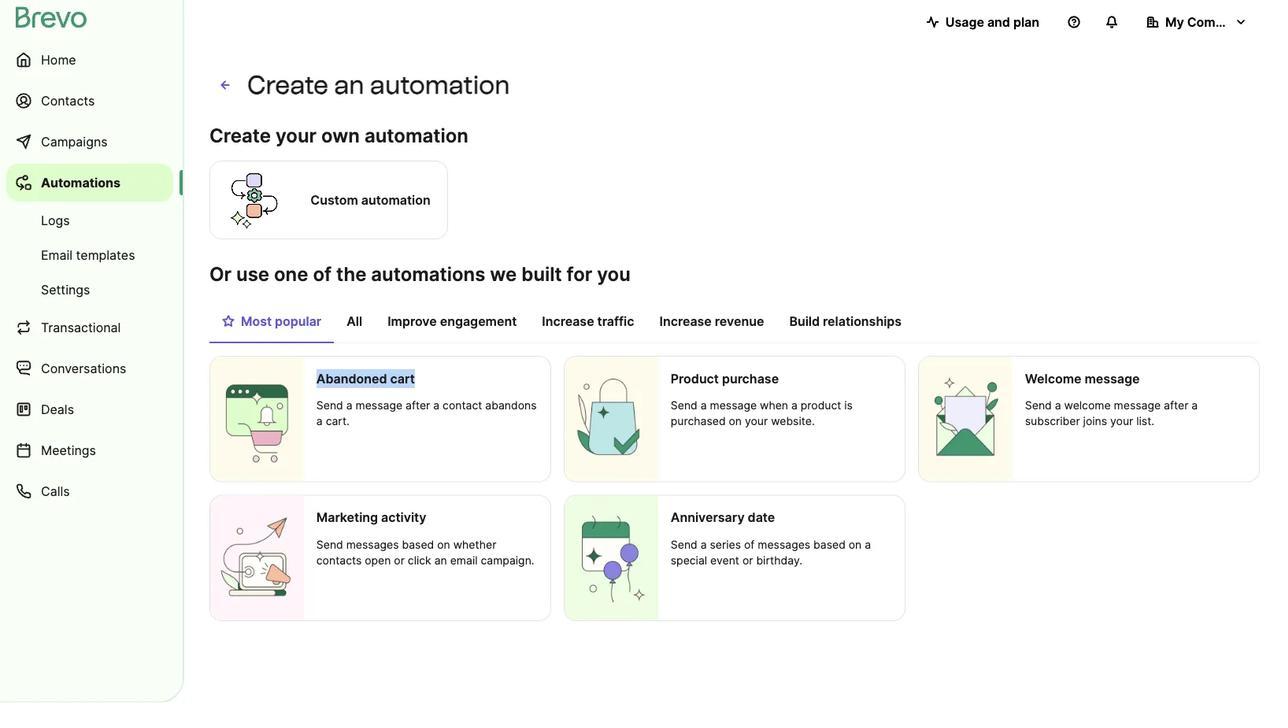 Task type: describe. For each thing, give the bounding box(es) containing it.
email templates
[[41, 247, 135, 263]]

automations link
[[6, 164, 173, 202]]

abandoned cart
[[316, 371, 415, 386]]

plan
[[1013, 14, 1039, 30]]

automations
[[41, 175, 121, 190]]

anniversary
[[671, 510, 745, 525]]

or use one of the automations we built for you
[[209, 262, 631, 285]]

welcome
[[1064, 399, 1111, 412]]

calls link
[[6, 472, 173, 510]]

for
[[567, 262, 592, 285]]

my company
[[1165, 14, 1245, 30]]

series
[[710, 538, 741, 551]]

send a message after a contact abandons a cart.
[[316, 399, 537, 428]]

messages inside send a series of messages based on a special event or birthday.
[[758, 538, 810, 551]]

purchase
[[722, 371, 779, 386]]

send for welcome
[[1025, 399, 1052, 412]]

improve engagement link
[[375, 306, 529, 342]]

welcome
[[1025, 371, 1081, 386]]

email
[[450, 554, 478, 567]]

abandons
[[485, 399, 537, 412]]

one
[[274, 262, 308, 285]]

improve
[[388, 313, 437, 329]]

custom
[[311, 192, 358, 207]]

use
[[236, 262, 269, 285]]

most popular
[[241, 313, 321, 329]]

company
[[1187, 14, 1245, 30]]

increase revenue
[[659, 313, 764, 329]]

popular
[[275, 313, 321, 329]]

on inside send a series of messages based on a special event or birthday.
[[849, 538, 862, 551]]

my company button
[[1134, 6, 1260, 38]]

tab list containing most popular
[[209, 306, 1260, 343]]

product purchase
[[671, 371, 779, 386]]

create an automation
[[247, 70, 510, 100]]

or inside send a series of messages based on a special event or birthday.
[[742, 554, 753, 567]]

build
[[789, 313, 820, 329]]

website.
[[771, 415, 815, 428]]

abandoned
[[316, 371, 387, 386]]

contact
[[443, 399, 482, 412]]

contacts
[[41, 93, 95, 108]]

anniversary date
[[671, 510, 775, 525]]

an inside send messages based on whether contacts open or click an email campaign.
[[434, 554, 447, 567]]

revenue
[[715, 313, 764, 329]]

campaigns
[[41, 134, 108, 149]]

increase traffic link
[[529, 306, 647, 342]]

templates
[[76, 247, 135, 263]]

cart
[[390, 371, 415, 386]]

message inside send a welcome message after a subscriber joins your list.
[[1114, 399, 1161, 412]]

usage and plan button
[[914, 6, 1052, 38]]

you
[[597, 262, 631, 285]]

increase revenue link
[[647, 306, 777, 342]]

or
[[209, 262, 232, 285]]

special
[[671, 554, 707, 567]]

relationships
[[823, 313, 902, 329]]

based inside send messages based on whether contacts open or click an email campaign.
[[402, 538, 434, 551]]

open
[[365, 554, 391, 567]]

create for create your own automation
[[209, 124, 271, 147]]

1 vertical spatial automation
[[365, 124, 468, 147]]

and
[[987, 14, 1010, 30]]

0 vertical spatial automation
[[370, 70, 510, 100]]

my
[[1165, 14, 1184, 30]]

transactional
[[41, 320, 121, 335]]

send for abandoned
[[316, 399, 343, 412]]

settings link
[[6, 274, 173, 306]]

your inside send a welcome message after a subscriber joins your list.
[[1110, 415, 1133, 428]]

send for marketing
[[316, 538, 343, 551]]

list.
[[1136, 415, 1154, 428]]

marketing activity
[[316, 510, 426, 525]]

calls
[[41, 483, 70, 499]]

product
[[801, 399, 841, 412]]

whether
[[453, 538, 496, 551]]

joins
[[1083, 415, 1107, 428]]

automation inside button
[[361, 192, 431, 207]]

marketing
[[316, 510, 378, 525]]

event
[[710, 554, 739, 567]]

after inside send a message after a contact abandons a cart.
[[406, 399, 430, 412]]

automations
[[371, 262, 485, 285]]

product
[[671, 371, 719, 386]]

home link
[[6, 41, 173, 79]]

build relationships link
[[777, 306, 914, 342]]

custom automation button
[[209, 158, 448, 242]]

conversations
[[41, 361, 126, 376]]

campaigns link
[[6, 123, 173, 161]]

improve engagement
[[388, 313, 517, 329]]

subscriber
[[1025, 415, 1080, 428]]



Task type: locate. For each thing, give the bounding box(es) containing it.
based
[[402, 538, 434, 551], [813, 538, 846, 551]]

on
[[729, 415, 742, 428], [437, 538, 450, 551], [849, 538, 862, 551]]

purchased
[[671, 415, 726, 428]]

logs link
[[6, 205, 173, 236]]

1 horizontal spatial of
[[744, 538, 755, 551]]

send inside send a series of messages based on a special event or birthday.
[[671, 538, 697, 551]]

create your own automation
[[209, 124, 468, 147]]

1 increase from the left
[[542, 313, 594, 329]]

email
[[41, 247, 73, 263]]

activity
[[381, 510, 426, 525]]

of for the
[[313, 262, 332, 285]]

1 horizontal spatial increase
[[659, 313, 712, 329]]

1 vertical spatial of
[[744, 538, 755, 551]]

1 or from the left
[[394, 554, 405, 567]]

send up cart.
[[316, 399, 343, 412]]

conversations link
[[6, 350, 173, 387]]

2 or from the left
[[742, 554, 753, 567]]

campaign.
[[481, 554, 534, 567]]

contacts link
[[6, 82, 173, 120]]

meetings link
[[6, 431, 173, 469]]

of
[[313, 262, 332, 285], [744, 538, 755, 551]]

0 vertical spatial an
[[334, 70, 364, 100]]

message inside send a message after a contact abandons a cart.
[[356, 399, 402, 412]]

send up special
[[671, 538, 697, 551]]

an
[[334, 70, 364, 100], [434, 554, 447, 567]]

of left 'the'
[[313, 262, 332, 285]]

your
[[276, 124, 317, 147], [745, 415, 768, 428], [1110, 415, 1133, 428]]

after
[[406, 399, 430, 412], [1164, 399, 1188, 412]]

0 horizontal spatial of
[[313, 262, 332, 285]]

cart.
[[326, 415, 350, 428]]

custom automation
[[311, 192, 431, 207]]

deals
[[41, 402, 74, 417]]

the
[[336, 262, 366, 285]]

birthday.
[[756, 554, 802, 567]]

your left list.
[[1110, 415, 1133, 428]]

2 after from the left
[[1164, 399, 1188, 412]]

0 horizontal spatial your
[[276, 124, 317, 147]]

message down product purchase
[[710, 399, 757, 412]]

or inside send messages based on whether contacts open or click an email campaign.
[[394, 554, 405, 567]]

your inside the 'send a message when a product is purchased on your website.'
[[745, 415, 768, 428]]

traffic
[[597, 313, 634, 329]]

after inside send a welcome message after a subscriber joins your list.
[[1164, 399, 1188, 412]]

an right the click
[[434, 554, 447, 567]]

of inside send a series of messages based on a special event or birthday.
[[744, 538, 755, 551]]

tab list
[[209, 306, 1260, 343]]

of for messages
[[744, 538, 755, 551]]

all
[[347, 313, 362, 329]]

meetings
[[41, 443, 96, 458]]

1 horizontal spatial messages
[[758, 538, 810, 551]]

1 horizontal spatial based
[[813, 538, 846, 551]]

or right event in the bottom right of the page
[[742, 554, 753, 567]]

engagement
[[440, 313, 517, 329]]

0 horizontal spatial based
[[402, 538, 434, 551]]

send up contacts at left bottom
[[316, 538, 343, 551]]

increase traffic
[[542, 313, 634, 329]]

0 horizontal spatial an
[[334, 70, 364, 100]]

send
[[316, 399, 343, 412], [671, 399, 697, 412], [1025, 399, 1052, 412], [316, 538, 343, 551], [671, 538, 697, 551]]

your left own
[[276, 124, 317, 147]]

send a series of messages based on a special event or birthday.
[[671, 538, 871, 567]]

when
[[760, 399, 788, 412]]

on inside the 'send a message when a product is purchased on your website.'
[[729, 415, 742, 428]]

1 horizontal spatial on
[[729, 415, 742, 428]]

an up own
[[334, 70, 364, 100]]

email templates link
[[6, 239, 173, 271]]

own
[[321, 124, 360, 147]]

settings
[[41, 282, 90, 297]]

deals link
[[6, 391, 173, 428]]

2 messages from the left
[[758, 538, 810, 551]]

message up list.
[[1114, 399, 1161, 412]]

home
[[41, 52, 76, 67]]

send for product
[[671, 399, 697, 412]]

message inside the 'send a message when a product is purchased on your website.'
[[710, 399, 757, 412]]

build relationships
[[789, 313, 902, 329]]

increase for increase traffic
[[542, 313, 594, 329]]

0 vertical spatial of
[[313, 262, 332, 285]]

or left the click
[[394, 554, 405, 567]]

contacts
[[316, 554, 362, 567]]

send a message when a product is purchased on your website.
[[671, 399, 853, 428]]

2 increase from the left
[[659, 313, 712, 329]]

1 horizontal spatial an
[[434, 554, 447, 567]]

1 after from the left
[[406, 399, 430, 412]]

1 horizontal spatial your
[[745, 415, 768, 428]]

messages inside send messages based on whether contacts open or click an email campaign.
[[346, 538, 399, 551]]

all link
[[334, 306, 375, 342]]

0 horizontal spatial on
[[437, 538, 450, 551]]

send up "subscriber"
[[1025, 399, 1052, 412]]

0 horizontal spatial or
[[394, 554, 405, 567]]

most popular link
[[209, 306, 334, 343]]

increase left revenue
[[659, 313, 712, 329]]

click
[[408, 554, 431, 567]]

increase for increase revenue
[[659, 313, 712, 329]]

create for create an automation
[[247, 70, 328, 100]]

messages up open
[[346, 538, 399, 551]]

usage and plan
[[945, 14, 1039, 30]]

send inside send messages based on whether contacts open or click an email campaign.
[[316, 538, 343, 551]]

date
[[748, 510, 775, 525]]

1 vertical spatial create
[[209, 124, 271, 147]]

usage
[[945, 14, 984, 30]]

1 vertical spatial an
[[434, 554, 447, 567]]

0 horizontal spatial after
[[406, 399, 430, 412]]

2 vertical spatial automation
[[361, 192, 431, 207]]

1 messages from the left
[[346, 538, 399, 551]]

1 based from the left
[[402, 538, 434, 551]]

logs
[[41, 213, 70, 228]]

messages up birthday.
[[758, 538, 810, 551]]

0 horizontal spatial increase
[[542, 313, 594, 329]]

dxrbf image
[[222, 315, 235, 328]]

message up send a welcome message after a subscriber joins your list.
[[1085, 371, 1140, 386]]

increase left "traffic" on the left top of the page
[[542, 313, 594, 329]]

1 horizontal spatial or
[[742, 554, 753, 567]]

2 horizontal spatial on
[[849, 538, 862, 551]]

your down when
[[745, 415, 768, 428]]

send inside the 'send a message when a product is purchased on your website.'
[[671, 399, 697, 412]]

1 horizontal spatial after
[[1164, 399, 1188, 412]]

based inside send a series of messages based on a special event or birthday.
[[813, 538, 846, 551]]

on inside send messages based on whether contacts open or click an email campaign.
[[437, 538, 450, 551]]

message down abandoned cart
[[356, 399, 402, 412]]

transactional link
[[6, 309, 173, 346]]

send up the purchased
[[671, 399, 697, 412]]

send inside send a welcome message after a subscriber joins your list.
[[1025, 399, 1052, 412]]

send a welcome message after a subscriber joins your list.
[[1025, 399, 1198, 428]]

we
[[490, 262, 517, 285]]

0 horizontal spatial messages
[[346, 538, 399, 551]]

0 vertical spatial create
[[247, 70, 328, 100]]

send inside send a message after a contact abandons a cart.
[[316, 399, 343, 412]]

2 based from the left
[[813, 538, 846, 551]]

2 horizontal spatial your
[[1110, 415, 1133, 428]]

welcome message
[[1025, 371, 1140, 386]]

send for anniversary
[[671, 538, 697, 551]]

is
[[844, 399, 853, 412]]

of right series
[[744, 538, 755, 551]]

built
[[521, 262, 562, 285]]

message
[[1085, 371, 1140, 386], [356, 399, 402, 412], [710, 399, 757, 412], [1114, 399, 1161, 412]]

send messages based on whether contacts open or click an email campaign.
[[316, 538, 534, 567]]



Task type: vqa. For each thing, say whether or not it's contained in the screenshot.


